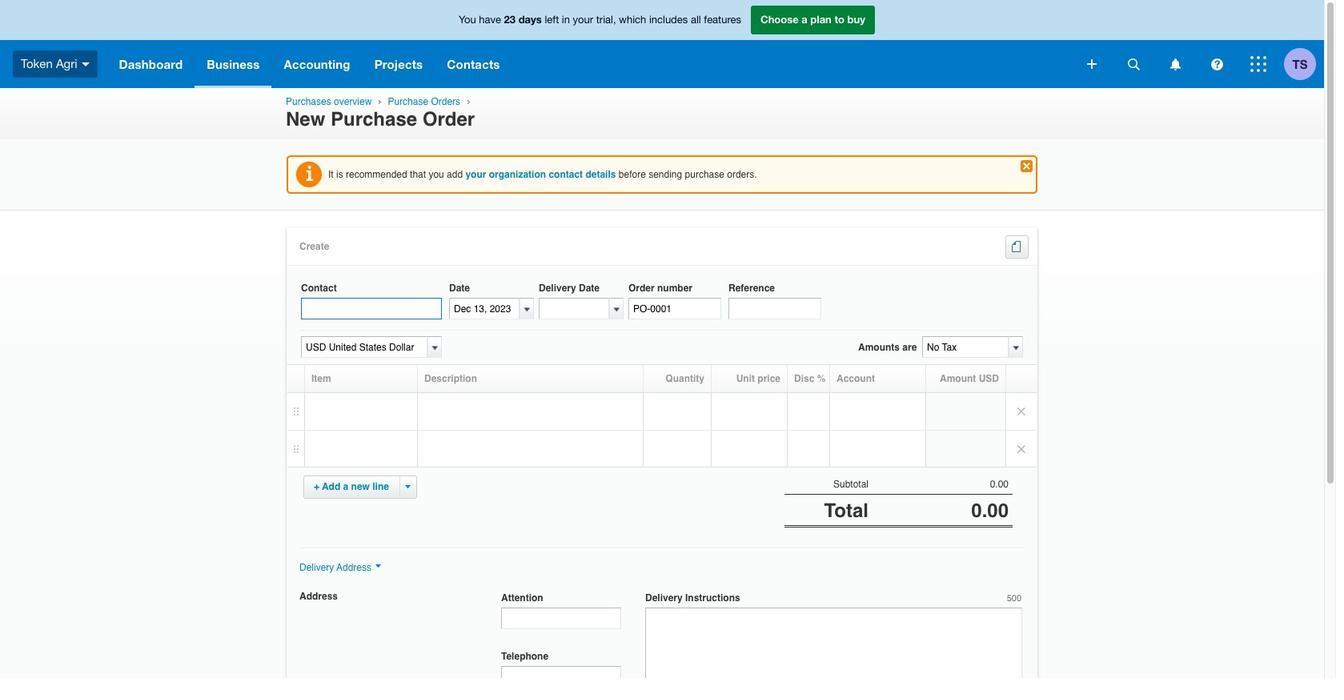 Task type: locate. For each thing, give the bounding box(es) containing it.
address
[[337, 563, 372, 574], [300, 591, 338, 603]]

svg image
[[1128, 58, 1140, 70], [1171, 58, 1181, 70], [1212, 58, 1224, 70], [81, 62, 89, 66]]

0 horizontal spatial svg image
[[1088, 59, 1097, 69]]

unit price
[[737, 374, 781, 385]]

ts button
[[1285, 40, 1325, 88]]

reference
[[729, 283, 775, 294]]

0 vertical spatial your
[[573, 14, 594, 26]]

order
[[423, 108, 475, 131], [629, 283, 655, 294]]

0 horizontal spatial order
[[423, 108, 475, 131]]

2 vertical spatial delivery
[[646, 593, 683, 604]]

purchase orders link
[[388, 96, 461, 107]]

0.00
[[991, 479, 1009, 491], [972, 500, 1009, 523]]

1 vertical spatial delivery
[[300, 563, 334, 574]]

a left plan
[[802, 13, 808, 26]]

total
[[825, 500, 869, 523]]

contact
[[301, 283, 337, 294]]

are
[[903, 342, 917, 354]]

date
[[449, 283, 470, 294], [579, 283, 600, 294]]

create
[[300, 241, 329, 253]]

your right add
[[466, 169, 487, 180]]

amounts are
[[859, 342, 917, 354]]

to
[[835, 13, 845, 26]]

your organization contact details link
[[466, 169, 616, 180]]

1 vertical spatial a
[[343, 482, 349, 493]]

your inside you have 23 days left in your trial, which includes all features
[[573, 14, 594, 26]]

0 vertical spatial 0.00
[[991, 479, 1009, 491]]

orders
[[431, 96, 461, 107]]

purchase down overview
[[331, 108, 417, 131]]

amount usd
[[940, 374, 1000, 385]]

0 horizontal spatial your
[[466, 169, 487, 180]]

+ add a new line
[[314, 482, 389, 493]]

1 vertical spatial your
[[466, 169, 487, 180]]

1 horizontal spatial order
[[629, 283, 655, 294]]

sending
[[649, 169, 683, 180]]

contacts button
[[435, 40, 512, 88]]

all
[[691, 14, 701, 26]]

0.00 for total
[[972, 500, 1009, 523]]

date up delivery date text field
[[579, 283, 600, 294]]

None text field
[[923, 337, 1009, 358]]

1 horizontal spatial delivery
[[539, 283, 576, 294]]

new purchase order
[[286, 108, 475, 131]]

0 horizontal spatial delivery
[[300, 563, 334, 574]]

new
[[351, 482, 370, 493]]

description
[[425, 374, 477, 385]]

banner
[[0, 0, 1325, 88]]

delivery address
[[300, 563, 372, 574]]

purchases overview link
[[286, 96, 372, 107]]

delivery
[[539, 283, 576, 294], [300, 563, 334, 574], [646, 593, 683, 604]]

+ add a new line button
[[314, 482, 389, 493]]

Select a currency text field
[[301, 337, 428, 358]]

1 vertical spatial 0.00
[[972, 500, 1009, 523]]

ts
[[1293, 56, 1308, 71]]

delivery for delivery date
[[539, 283, 576, 294]]

trial,
[[597, 14, 616, 26]]

account
[[837, 374, 875, 385]]

telephone
[[501, 652, 549, 663]]

delivery for delivery address
[[300, 563, 334, 574]]

svg image
[[1251, 56, 1267, 72], [1088, 59, 1097, 69]]

number
[[658, 283, 693, 294]]

orders.
[[727, 169, 757, 180]]

1 horizontal spatial date
[[579, 283, 600, 294]]

price
[[758, 374, 781, 385]]

token agri
[[21, 57, 77, 70]]

business
[[207, 57, 260, 71]]

delivery for delivery instructions
[[646, 593, 683, 604]]

your
[[573, 14, 594, 26], [466, 169, 487, 180]]

0 vertical spatial delivery
[[539, 283, 576, 294]]

business button
[[195, 40, 272, 88]]

order number
[[629, 283, 693, 294]]

left
[[545, 14, 559, 26]]

it is recommended that you add your organization contact details before sending purchase orders.
[[328, 169, 757, 180]]

purchase
[[388, 96, 429, 107], [331, 108, 417, 131]]

1 horizontal spatial a
[[802, 13, 808, 26]]

contact
[[549, 169, 583, 180]]

2 horizontal spatial delivery
[[646, 593, 683, 604]]

item
[[312, 374, 331, 385]]

0 horizontal spatial date
[[449, 283, 470, 294]]

order down orders
[[423, 108, 475, 131]]

date up the date text field
[[449, 283, 470, 294]]

0 vertical spatial address
[[337, 563, 372, 574]]

a
[[802, 13, 808, 26], [343, 482, 349, 493]]

1 horizontal spatial your
[[573, 14, 594, 26]]

which
[[619, 14, 647, 26]]

0 vertical spatial order
[[423, 108, 475, 131]]

purchase up new purchase order
[[388, 96, 429, 107]]

agri
[[56, 57, 77, 70]]

a right add
[[343, 482, 349, 493]]

add
[[322, 482, 341, 493]]

in
[[562, 14, 570, 26]]

order left number
[[629, 283, 655, 294]]

your right 'in'
[[573, 14, 594, 26]]

0 vertical spatial a
[[802, 13, 808, 26]]

svg image inside token agri popup button
[[81, 62, 89, 66]]



Task type: vqa. For each thing, say whether or not it's contained in the screenshot.
bottom Of
no



Task type: describe. For each thing, give the bounding box(es) containing it.
quantity
[[666, 374, 705, 385]]

organization
[[489, 169, 546, 180]]

500
[[1007, 594, 1022, 604]]

you
[[429, 169, 444, 180]]

delivery address button
[[300, 563, 381, 574]]

1 date from the left
[[449, 283, 470, 294]]

buy
[[848, 13, 866, 26]]

days
[[519, 13, 542, 26]]

amounts
[[859, 342, 900, 354]]

contacts
[[447, 57, 500, 71]]

you have 23 days left in your trial, which includes all features
[[459, 13, 742, 26]]

banner containing ts
[[0, 0, 1325, 88]]

Delivery Instructions text field
[[646, 608, 1023, 678]]

purchases
[[286, 96, 331, 107]]

amount
[[940, 374, 977, 385]]

purchase
[[685, 169, 725, 180]]

0 vertical spatial purchase
[[388, 96, 429, 107]]

accounting
[[284, 57, 351, 71]]

0 horizontal spatial a
[[343, 482, 349, 493]]

before
[[619, 169, 646, 180]]

disc
[[795, 374, 815, 385]]

Date text field
[[449, 298, 520, 320]]

1 vertical spatial purchase
[[331, 108, 417, 131]]

disc %
[[795, 374, 826, 385]]

Telephone text field
[[501, 667, 622, 678]]

23
[[504, 13, 516, 26]]

2 date from the left
[[579, 283, 600, 294]]

token
[[21, 57, 53, 70]]

is
[[336, 169, 343, 180]]

that
[[410, 169, 426, 180]]

purchase orders
[[388, 96, 461, 107]]

have
[[479, 14, 501, 26]]

new
[[286, 108, 325, 131]]

Reference text field
[[729, 298, 822, 320]]

projects button
[[363, 40, 435, 88]]

delivery date
[[539, 283, 600, 294]]

instructions
[[686, 593, 741, 604]]

your for that
[[466, 169, 487, 180]]

delivery instructions
[[646, 593, 741, 604]]

attention
[[501, 593, 544, 604]]

usd
[[979, 374, 1000, 385]]

1 vertical spatial address
[[300, 591, 338, 603]]

%
[[818, 374, 826, 385]]

you
[[459, 14, 476, 26]]

1 horizontal spatial svg image
[[1251, 56, 1267, 72]]

Attention text field
[[501, 608, 622, 630]]

Contact text field
[[301, 298, 442, 320]]

accounting button
[[272, 40, 363, 88]]

plan
[[811, 13, 832, 26]]

Delivery Date text field
[[539, 298, 610, 320]]

purchases overview
[[286, 96, 372, 107]]

it
[[328, 169, 334, 180]]

your for days
[[573, 14, 594, 26]]

details
[[586, 169, 616, 180]]

choose a plan to buy
[[761, 13, 866, 26]]

unit
[[737, 374, 755, 385]]

add
[[447, 169, 463, 180]]

1 vertical spatial order
[[629, 283, 655, 294]]

subtotal
[[834, 479, 869, 491]]

line
[[373, 482, 389, 493]]

token agri button
[[0, 40, 107, 88]]

0.00 for subtotal
[[991, 479, 1009, 491]]

recommended
[[346, 169, 407, 180]]

+
[[314, 482, 320, 493]]

projects
[[375, 57, 423, 71]]

dashboard link
[[107, 40, 195, 88]]

features
[[704, 14, 742, 26]]

dashboard
[[119, 57, 183, 71]]

includes
[[650, 14, 688, 26]]

Order number text field
[[629, 298, 722, 320]]

choose
[[761, 13, 799, 26]]

overview
[[334, 96, 372, 107]]



